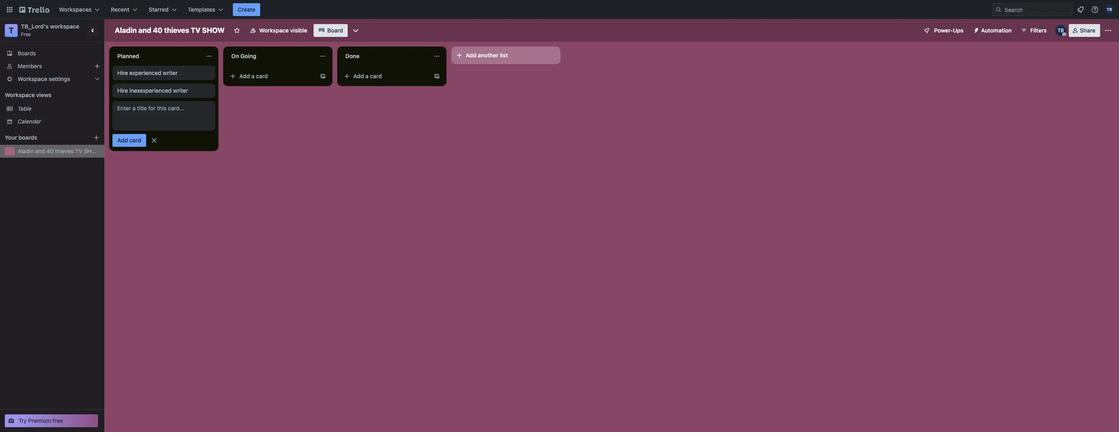 Task type: locate. For each thing, give the bounding box(es) containing it.
40 down starred
[[153, 26, 162, 35]]

1 a from the left
[[251, 73, 255, 79]]

search image
[[995, 6, 1002, 13]]

add a card button down done text field
[[340, 70, 430, 83]]

workspace inside workspace visible button
[[259, 27, 289, 34]]

0 vertical spatial aladin and 40 thieves tv show
[[115, 26, 225, 35]]

try premium free button
[[5, 415, 98, 428]]

workspace navigation collapse icon image
[[88, 25, 99, 36]]

1 hire from the top
[[117, 69, 128, 76]]

add right add board 'image'
[[117, 137, 128, 144]]

1 horizontal spatial aladin and 40 thieves tv show
[[115, 26, 225, 35]]

workspace left visible
[[259, 27, 289, 34]]

hire down planned
[[117, 69, 128, 76]]

thieves down your boards with 1 items 'element' at the top
[[55, 148, 74, 155]]

planned
[[117, 53, 139, 59]]

your boards with 1 items element
[[5, 133, 81, 143]]

40 inside text field
[[153, 26, 162, 35]]

inexexperienced
[[129, 87, 172, 94]]

0 horizontal spatial add a card button
[[226, 70, 316, 83]]

thieves down 'starred' 'dropdown button' on the left
[[164, 26, 189, 35]]

board link
[[314, 24, 348, 37]]

workspace up table
[[5, 92, 35, 98]]

hire experienced writer
[[117, 69, 178, 76]]

add a card
[[239, 73, 268, 79], [353, 73, 382, 79]]

aladin inside text field
[[115, 26, 137, 35]]

1 horizontal spatial add a card button
[[340, 70, 430, 83]]

1 vertical spatial writer
[[173, 87, 188, 94]]

tb_lord's workspace free
[[21, 23, 79, 37]]

0 vertical spatial workspace
[[259, 27, 289, 34]]

2 horizontal spatial card
[[370, 73, 382, 79]]

show down add board 'image'
[[84, 148, 101, 155]]

workspace for workspace visible
[[259, 27, 289, 34]]

1 add a card button from the left
[[226, 70, 316, 83]]

hire
[[117, 69, 128, 76], [117, 87, 128, 94]]

and down starred
[[138, 26, 151, 35]]

2 vertical spatial workspace
[[5, 92, 35, 98]]

workspace
[[259, 27, 289, 34], [18, 75, 47, 82], [5, 92, 35, 98]]

create from template… image
[[320, 73, 326, 79], [434, 73, 440, 79]]

add a card for on going
[[239, 73, 268, 79]]

card down done text field
[[370, 73, 382, 79]]

2 create from template… image from the left
[[434, 73, 440, 79]]

star or unstar board image
[[233, 27, 240, 34]]

aladin and 40 thieves tv show down 'starred' 'dropdown button' on the left
[[115, 26, 225, 35]]

1 horizontal spatial aladin
[[115, 26, 137, 35]]

2 add a card from the left
[[353, 73, 382, 79]]

your boards
[[5, 134, 37, 141]]

0 vertical spatial tv
[[191, 26, 200, 35]]

starred
[[149, 6, 169, 13]]

t
[[9, 26, 14, 35]]

0 vertical spatial thieves
[[164, 26, 189, 35]]

card left cancel image
[[129, 137, 141, 144]]

0 horizontal spatial add a card
[[239, 73, 268, 79]]

writer down hire experienced writer link
[[173, 87, 188, 94]]

templates button
[[183, 3, 228, 16]]

workspace settings button
[[0, 73, 104, 86]]

0 horizontal spatial thieves
[[55, 148, 74, 155]]

Enter a title for this card… text field
[[112, 101, 215, 131]]

1 vertical spatial and
[[35, 148, 45, 155]]

a down done text field
[[365, 73, 369, 79]]

1 horizontal spatial and
[[138, 26, 151, 35]]

Planned text field
[[112, 50, 201, 63]]

0 horizontal spatial aladin and 40 thieves tv show
[[18, 148, 101, 155]]

and inside aladin and 40 thieves tv show link
[[35, 148, 45, 155]]

add
[[466, 52, 476, 59], [239, 73, 250, 79], [353, 73, 364, 79], [117, 137, 128, 144]]

hire left inexexperienced
[[117, 87, 128, 94]]

show down "templates" dropdown button
[[202, 26, 225, 35]]

tv down calendar link
[[75, 148, 82, 155]]

workspace for workspace views
[[5, 92, 35, 98]]

add left "another" at the left
[[466, 52, 476, 59]]

t link
[[5, 24, 18, 37]]

share button
[[1069, 24, 1100, 37]]

primary element
[[0, 0, 1119, 19]]

create button
[[233, 3, 260, 16]]

0 horizontal spatial and
[[35, 148, 45, 155]]

automation
[[981, 27, 1012, 34]]

aladin and 40 thieves tv show
[[115, 26, 225, 35], [18, 148, 101, 155]]

add down "done"
[[353, 73, 364, 79]]

0 vertical spatial and
[[138, 26, 151, 35]]

add a card button
[[226, 70, 316, 83], [340, 70, 430, 83]]

1 vertical spatial workspace
[[18, 75, 47, 82]]

1 create from template… image from the left
[[320, 73, 326, 79]]

power-ups button
[[918, 24, 968, 37]]

card
[[256, 73, 268, 79], [370, 73, 382, 79], [129, 137, 141, 144]]

0 horizontal spatial 40
[[46, 148, 53, 155]]

1 vertical spatial show
[[84, 148, 101, 155]]

0 horizontal spatial card
[[129, 137, 141, 144]]

settings
[[49, 75, 70, 82]]

a down going
[[251, 73, 255, 79]]

workspaces button
[[54, 3, 104, 16]]

2 a from the left
[[365, 73, 369, 79]]

filters
[[1030, 27, 1047, 34]]

cancel image
[[150, 137, 158, 145]]

workspace inside workspace settings dropdown button
[[18, 75, 47, 82]]

tv inside text field
[[191, 26, 200, 35]]

0 vertical spatial writer
[[163, 69, 178, 76]]

2 add a card button from the left
[[340, 70, 430, 83]]

add board image
[[93, 135, 100, 141]]

1 horizontal spatial 40
[[153, 26, 162, 35]]

and down your boards with 1 items 'element' at the top
[[35, 148, 45, 155]]

create from template… image for on going
[[320, 73, 326, 79]]

card for done
[[370, 73, 382, 79]]

aladin down recent popup button
[[115, 26, 137, 35]]

0 horizontal spatial show
[[84, 148, 101, 155]]

open information menu image
[[1091, 6, 1099, 14]]

aladin down boards
[[18, 148, 34, 155]]

add a card down going
[[239, 73, 268, 79]]

aladin and 40 thieves tv show link
[[18, 147, 101, 155]]

1 horizontal spatial create from template… image
[[434, 73, 440, 79]]

aladin and 40 thieves tv show down your boards with 1 items 'element' at the top
[[18, 148, 101, 155]]

boards
[[18, 50, 36, 57]]

show
[[202, 26, 225, 35], [84, 148, 101, 155]]

tv down templates
[[191, 26, 200, 35]]

0 vertical spatial aladin
[[115, 26, 137, 35]]

ups
[[953, 27, 963, 34]]

tv
[[191, 26, 200, 35], [75, 148, 82, 155]]

workspace down the members
[[18, 75, 47, 82]]

2 hire from the top
[[117, 87, 128, 94]]

0 horizontal spatial create from template… image
[[320, 73, 326, 79]]

add card button
[[112, 134, 146, 147]]

0 horizontal spatial tv
[[75, 148, 82, 155]]

add a card button for on going
[[226, 70, 316, 83]]

0 vertical spatial show
[[202, 26, 225, 35]]

1 horizontal spatial card
[[256, 73, 268, 79]]

0 vertical spatial hire
[[117, 69, 128, 76]]

free
[[53, 418, 63, 424]]

1 horizontal spatial show
[[202, 26, 225, 35]]

writer for hire inexexperienced writer
[[173, 87, 188, 94]]

On Going text field
[[226, 50, 315, 63]]

add a card down "done"
[[353, 73, 382, 79]]

writer up hire inexexperienced writer link
[[163, 69, 178, 76]]

1 vertical spatial tv
[[75, 148, 82, 155]]

thieves
[[164, 26, 189, 35], [55, 148, 74, 155]]

card down on going 'text field'
[[256, 73, 268, 79]]

1 add a card from the left
[[239, 73, 268, 79]]

0 horizontal spatial aladin
[[18, 148, 34, 155]]

1 horizontal spatial thieves
[[164, 26, 189, 35]]

add a card button down on going 'text field'
[[226, 70, 316, 83]]

aladin
[[115, 26, 137, 35], [18, 148, 34, 155]]

table link
[[18, 105, 100, 113]]

starred button
[[144, 3, 181, 16]]

visible
[[290, 27, 307, 34]]

and
[[138, 26, 151, 35], [35, 148, 45, 155]]

thieves inside text field
[[164, 26, 189, 35]]

writer
[[163, 69, 178, 76], [173, 87, 188, 94]]

1 horizontal spatial tv
[[191, 26, 200, 35]]

this member is an admin of this board. image
[[1062, 33, 1066, 36]]

1 horizontal spatial a
[[365, 73, 369, 79]]

a
[[251, 73, 255, 79], [365, 73, 369, 79]]

0 vertical spatial 40
[[153, 26, 162, 35]]

tb_lord's workspace link
[[21, 23, 79, 30]]

Search field
[[1002, 4, 1072, 16]]

0 horizontal spatial a
[[251, 73, 255, 79]]

Done text field
[[340, 50, 429, 63]]

1 vertical spatial 40
[[46, 148, 53, 155]]

share
[[1080, 27, 1095, 34]]

1 horizontal spatial add a card
[[353, 73, 382, 79]]

40 down your boards with 1 items 'element' at the top
[[46, 148, 53, 155]]

back to home image
[[19, 3, 49, 16]]

workspace visible button
[[245, 24, 312, 37]]

a for on going
[[251, 73, 255, 79]]

calendar
[[18, 118, 41, 125]]

1 vertical spatial hire
[[117, 87, 128, 94]]

1 vertical spatial aladin and 40 thieves tv show
[[18, 148, 101, 155]]

automation button
[[970, 24, 1017, 37]]

40
[[153, 26, 162, 35], [46, 148, 53, 155]]

going
[[240, 53, 256, 59]]



Task type: describe. For each thing, give the bounding box(es) containing it.
members
[[18, 63, 42, 69]]

tyler black (tylerblack44) image
[[1105, 5, 1114, 14]]

workspace settings
[[18, 75, 70, 82]]

add inside add another list button
[[466, 52, 476, 59]]

writer for hire experienced writer
[[163, 69, 178, 76]]

add another list button
[[451, 47, 561, 64]]

aladin and 40 thieves tv show inside text field
[[115, 26, 225, 35]]

customize views image
[[352, 26, 360, 35]]

add a card for done
[[353, 73, 382, 79]]

add a card button for done
[[340, 70, 430, 83]]

on going
[[231, 53, 256, 59]]

board
[[327, 27, 343, 34]]

workspace
[[50, 23, 79, 30]]

add another list
[[466, 52, 508, 59]]

hire for hire experienced writer
[[117, 69, 128, 76]]

1 vertical spatial thieves
[[55, 148, 74, 155]]

recent button
[[106, 3, 142, 16]]

workspace for workspace settings
[[18, 75, 47, 82]]

show inside text field
[[202, 26, 225, 35]]

create
[[238, 6, 255, 13]]

another
[[478, 52, 498, 59]]

a for done
[[365, 73, 369, 79]]

done
[[345, 53, 359, 59]]

workspaces
[[59, 6, 92, 13]]

experienced
[[129, 69, 161, 76]]

members link
[[0, 60, 104, 73]]

power-ups
[[934, 27, 963, 34]]

sm image
[[970, 24, 981, 35]]

1 vertical spatial aladin
[[18, 148, 34, 155]]

0 notifications image
[[1076, 5, 1085, 14]]

try premium free
[[18, 418, 63, 424]]

tb_lord's
[[21, 23, 49, 30]]

workspace visible
[[259, 27, 307, 34]]

card for on going
[[256, 73, 268, 79]]

power-
[[934, 27, 953, 34]]

try
[[18, 418, 27, 424]]

show menu image
[[1104, 26, 1112, 35]]

recent
[[111, 6, 129, 13]]

add card
[[117, 137, 141, 144]]

card inside button
[[129, 137, 141, 144]]

add down the on going
[[239, 73, 250, 79]]

views
[[36, 92, 51, 98]]

premium
[[28, 418, 51, 424]]

add inside add card button
[[117, 137, 128, 144]]

your
[[5, 134, 17, 141]]

templates
[[188, 6, 215, 13]]

and inside aladin and 40 thieves tv show text field
[[138, 26, 151, 35]]

workspace views
[[5, 92, 51, 98]]

free
[[21, 31, 31, 37]]

Board name text field
[[111, 24, 229, 37]]

hire inexexperienced writer
[[117, 87, 188, 94]]

tb_lord (tylerblack44) image
[[1055, 25, 1066, 36]]

list
[[500, 52, 508, 59]]

table
[[18, 105, 31, 112]]

hire experienced writer link
[[117, 69, 210, 77]]

filters button
[[1018, 24, 1049, 37]]

calendar link
[[18, 118, 100, 126]]

on
[[231, 53, 239, 59]]

hire for hire inexexperienced writer
[[117, 87, 128, 94]]

boards
[[18, 134, 37, 141]]

hire inexexperienced writer link
[[117, 87, 210, 95]]

boards link
[[0, 47, 104, 60]]

create from template… image for done
[[434, 73, 440, 79]]



Task type: vqa. For each thing, say whether or not it's contained in the screenshot.
left Collapse list image
no



